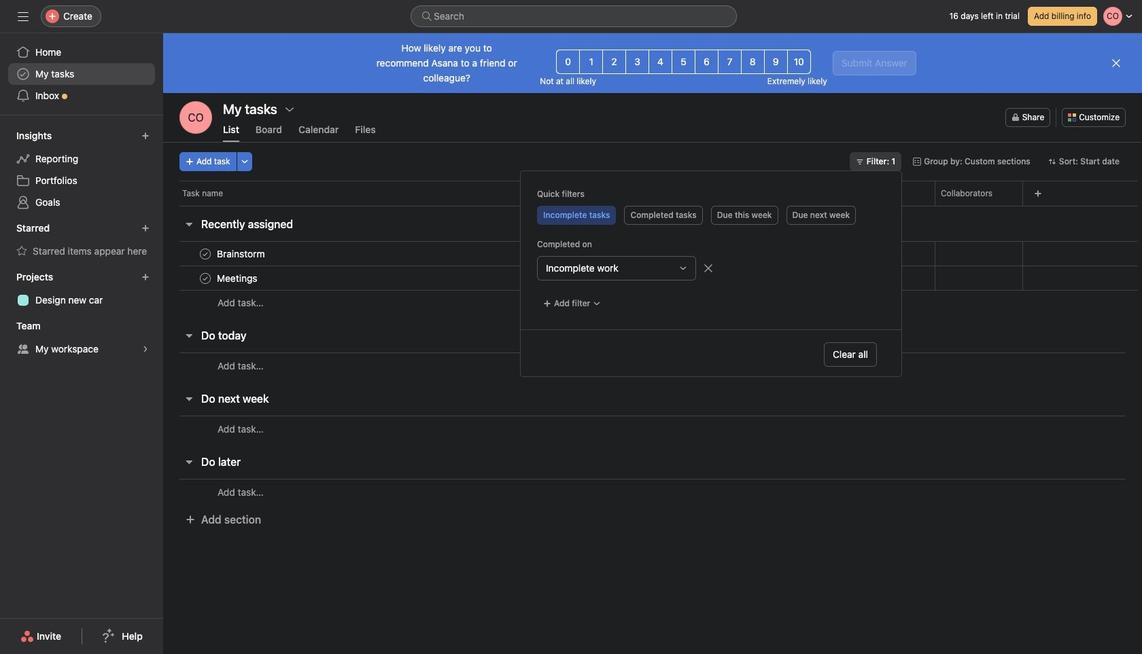 Task type: vqa. For each thing, say whether or not it's contained in the screenshot.
Mark complete checkbox
yes



Task type: describe. For each thing, give the bounding box(es) containing it.
add field image
[[1035, 190, 1043, 198]]

projects element
[[0, 265, 163, 314]]

1 collapse task list for this group image from the top
[[184, 331, 195, 341]]

new project or portfolio image
[[141, 273, 150, 282]]

cell for brainstorm cell
[[820, 241, 936, 267]]

add items to starred image
[[141, 224, 150, 233]]

mark complete image
[[197, 246, 214, 262]]

2 collapse task list for this group image from the top
[[184, 394, 195, 405]]

view profile settings image
[[180, 101, 212, 134]]

remove image
[[703, 263, 714, 274]]

new insights image
[[141, 132, 150, 140]]

Task name text field
[[214, 272, 262, 285]]

Task name text field
[[214, 247, 269, 261]]

Mark complete checkbox
[[197, 246, 214, 262]]

starred element
[[0, 216, 163, 265]]

Mark complete checkbox
[[197, 270, 214, 287]]

show options image
[[284, 104, 295, 115]]



Task type: locate. For each thing, give the bounding box(es) containing it.
cell for meetings cell
[[820, 266, 936, 291]]

option group
[[557, 50, 811, 74]]

meetings cell
[[163, 266, 604, 291]]

1 vertical spatial collapse task list for this group image
[[184, 394, 195, 405]]

dismiss image
[[1111, 58, 1122, 69]]

collapse task list for this group image
[[184, 331, 195, 341], [184, 394, 195, 405], [184, 457, 195, 468]]

None radio
[[557, 50, 580, 74], [603, 50, 626, 74], [626, 50, 650, 74], [649, 50, 673, 74], [672, 50, 696, 74], [787, 50, 811, 74], [557, 50, 580, 74], [603, 50, 626, 74], [626, 50, 650, 74], [649, 50, 673, 74], [672, 50, 696, 74], [787, 50, 811, 74]]

more actions image
[[241, 158, 249, 166]]

2 cell from the top
[[820, 266, 936, 291]]

group
[[537, 256, 886, 281]]

global element
[[0, 33, 163, 115]]

0 vertical spatial collapse task list for this group image
[[184, 331, 195, 341]]

header recently assigned tree grid
[[163, 241, 1143, 316]]

collapse task list for this group image
[[184, 219, 195, 230]]

3 collapse task list for this group image from the top
[[184, 457, 195, 468]]

teams element
[[0, 314, 163, 363]]

None radio
[[580, 50, 603, 74], [695, 50, 719, 74], [718, 50, 742, 74], [741, 50, 765, 74], [764, 50, 788, 74], [580, 50, 603, 74], [695, 50, 719, 74], [718, 50, 742, 74], [741, 50, 765, 74], [764, 50, 788, 74]]

mark complete image
[[197, 270, 214, 287]]

row
[[163, 181, 1143, 206], [180, 205, 1138, 207], [163, 241, 1143, 267], [163, 266, 1143, 291], [163, 290, 1143, 316], [163, 353, 1143, 379], [163, 416, 1143, 442], [163, 480, 1143, 505]]

1 cell from the top
[[820, 241, 936, 267]]

2 vertical spatial collapse task list for this group image
[[184, 457, 195, 468]]

see details, my workspace image
[[141, 346, 150, 354]]

insights element
[[0, 124, 163, 216]]

hide sidebar image
[[18, 11, 29, 22]]

list box
[[411, 5, 737, 27]]

brainstorm cell
[[163, 241, 604, 267]]

cell
[[820, 241, 936, 267], [820, 266, 936, 291]]



